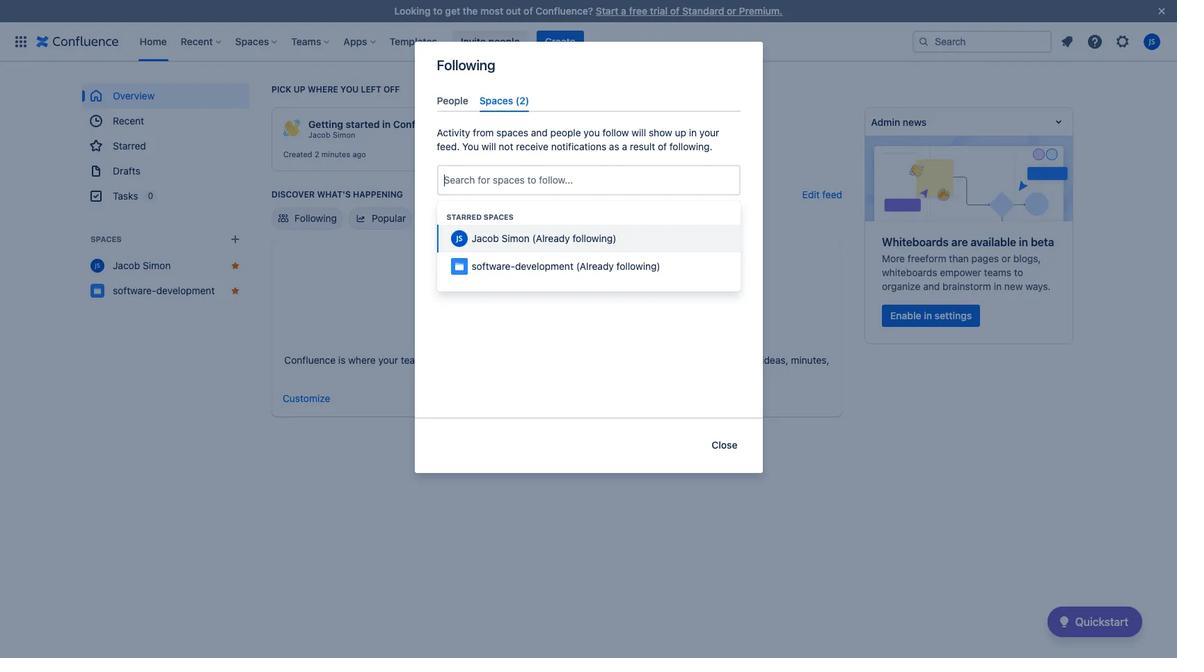 Task type: describe. For each thing, give the bounding box(es) containing it.
0 vertical spatial up
[[294, 84, 305, 95]]

result
[[630, 141, 655, 153]]

following.
[[670, 141, 713, 153]]

simon for jacob simon personal space
[[497, 254, 525, 265]]

invite people button
[[452, 30, 528, 53]]

apps button
[[339, 30, 381, 53]]

customize
[[283, 393, 330, 404]]

your left files,
[[715, 354, 735, 366]]

overview link
[[82, 84, 249, 109]]

0 horizontal spatial jacob simon link
[[82, 253, 249, 278]]

following inside following 'dialog'
[[437, 57, 495, 73]]

Search field
[[913, 30, 1052, 53]]

unfollow
[[691, 220, 731, 232]]

left
[[361, 84, 381, 95]]

share
[[632, 354, 657, 366]]

(already for development
[[576, 260, 614, 272]]

unstar this space image
[[230, 260, 241, 271]]

1 vertical spatial will
[[482, 141, 496, 153]]

started
[[346, 118, 380, 130]]

up inside activity from spaces and people you follow will show up in your feed. you will not receive notifications as a result of following.
[[675, 127, 686, 139]]

looking
[[394, 5, 431, 17]]

people inside button
[[488, 35, 520, 47]]

the
[[463, 5, 478, 17]]

search image
[[918, 36, 929, 47]]

2
[[315, 150, 319, 159]]

and right share on the right bottom
[[659, 354, 676, 366]]

receive
[[516, 141, 548, 153]]

you
[[462, 141, 479, 153]]

created
[[283, 150, 312, 159]]

minutes,
[[791, 354, 829, 366]]

drafts
[[113, 165, 140, 177]]

welcome
[[503, 253, 545, 265]]

pick up where you left off
[[271, 84, 400, 95]]

for
[[478, 174, 490, 186]]

customize link
[[283, 393, 330, 404]]

start
[[596, 5, 618, 17]]

beta
[[1031, 236, 1054, 248]]

create link
[[537, 30, 584, 53]]

in inside getting started in confluence jacob simon
[[382, 118, 391, 130]]

in right enable
[[924, 310, 932, 322]]

feed.
[[437, 141, 460, 153]]

show
[[649, 127, 672, 139]]

tasks
[[113, 190, 138, 202]]

getting started in confluence jacob simon
[[308, 118, 447, 139]]

announcements
[[441, 212, 514, 224]]

1 vertical spatial software-
[[472, 260, 515, 272]]

premium.
[[739, 5, 783, 17]]

following dialog
[[415, 42, 763, 473]]

jacob simon personal space
[[467, 254, 528, 279]]

spaces inside following 'dialog'
[[479, 95, 513, 107]]

where for you
[[308, 84, 338, 95]]

spaces inside spaces 'popup button'
[[235, 35, 269, 47]]

unstar this space image
[[230, 285, 241, 297]]

pages
[[972, 253, 999, 264]]

following button
[[271, 207, 343, 230]]

than
[[949, 253, 969, 264]]

simon inside getting started in confluence jacob simon
[[333, 130, 355, 139]]

invite people
[[461, 35, 520, 47]]

confluence?
[[535, 5, 593, 17]]

created 2 minutes ago
[[283, 150, 366, 159]]

0 horizontal spatial you
[[340, 84, 359, 95]]

2 horizontal spatial of
[[670, 5, 680, 17]]

close
[[712, 439, 738, 451]]

following inside following button
[[294, 212, 337, 224]]

recent link
[[82, 109, 249, 134]]

people inside activity from spaces and people you follow will show up in your feed. you will not receive notifications as a result of following.
[[550, 127, 581, 139]]

templates link
[[385, 30, 441, 53]]

:wave: image
[[283, 120, 300, 136]]

global element
[[8, 22, 913, 61]]

in up the blogs,
[[1019, 236, 1028, 248]]

out
[[506, 5, 521, 17]]

enable in settings
[[890, 310, 972, 322]]

diagrams,
[[543, 368, 588, 380]]

news
[[903, 116, 927, 128]]

recent
[[113, 115, 144, 127]]

spaces (2)
[[479, 95, 529, 107]]

starred for starred spaces
[[447, 213, 482, 221]]

none text field inside following 'dialog'
[[444, 173, 446, 187]]

group containing overview
[[82, 84, 249, 209]]

create a space image
[[227, 231, 244, 248]]

0 vertical spatial a
[[621, 5, 626, 17]]

unfollow button
[[682, 218, 740, 235]]

and inside activity from spaces and people you follow will show up in your feed. you will not receive notifications as a result of following.
[[531, 127, 548, 139]]

new
[[1004, 280, 1023, 292]]

2 vertical spatial software-
[[113, 285, 156, 297]]

check image
[[1056, 614, 1072, 631]]

popular
[[372, 212, 406, 224]]

from
[[473, 127, 494, 139]]

ways.
[[1026, 280, 1051, 292]]

enable in settings link
[[882, 305, 980, 327]]

templates
[[390, 35, 437, 47]]

minutes
[[321, 150, 350, 159]]

jacob for jacob simon
[[113, 260, 140, 271]]

discover what's happening
[[271, 189, 403, 200]]

space
[[504, 269, 528, 279]]

collaborates
[[426, 354, 481, 366]]

whiteboards are available in beta more freeform than pages or blogs, whiteboards empower teams to organize and brainstorm in new ways.
[[882, 236, 1054, 292]]

empower
[[940, 267, 981, 278]]

welcome to confluence
[[503, 253, 611, 265]]

home link
[[135, 30, 171, 53]]

and inside whiteboards are available in beta more freeform than pages or blogs, whiteboards empower teams to organize and brainstorm in new ways.
[[923, 280, 940, 292]]

popular button
[[349, 207, 412, 230]]

home
[[140, 35, 167, 47]]

search
[[444, 174, 475, 186]]

ideas,
[[762, 354, 788, 366]]

follow...
[[539, 174, 573, 186]]



Task type: locate. For each thing, give the bounding box(es) containing it.
you left left
[[340, 84, 359, 95]]

confluence inside getting started in confluence jacob simon
[[393, 118, 447, 130]]

confluence up feed. at left
[[393, 118, 447, 130]]

1 horizontal spatial you
[[584, 127, 600, 139]]

following down what's at the top left of the page
[[294, 212, 337, 224]]

people up notifications
[[550, 127, 581, 139]]

2 horizontal spatial confluence
[[559, 253, 611, 265]]

you up notifications
[[584, 127, 600, 139]]

or right standard
[[727, 5, 736, 17]]

jacob for jacob simon personal space
[[467, 254, 495, 265]]

of down show
[[658, 141, 667, 153]]

1 horizontal spatial starred
[[447, 213, 482, 221]]

jacob inside jacob simon personal space
[[467, 254, 495, 265]]

knowledge
[[536, 354, 584, 366]]

1 horizontal spatial (already
[[576, 260, 614, 272]]

following) for software-development (already following)
[[617, 260, 660, 272]]

are
[[951, 236, 968, 248]]

drafts link
[[82, 159, 249, 184]]

or inside whiteboards are available in beta more freeform than pages or blogs, whiteboards empower teams to organize and brainstorm in new ways.
[[1002, 253, 1011, 264]]

following)
[[573, 232, 616, 244], [617, 260, 660, 272]]

whiteboards
[[882, 236, 949, 248]]

0 vertical spatial where
[[308, 84, 338, 95]]

software-
[[467, 220, 511, 232], [472, 260, 515, 272], [113, 285, 156, 297]]

what's
[[317, 189, 351, 200]]

starred down search
[[447, 213, 482, 221]]

people right invite
[[488, 35, 520, 47]]

0 vertical spatial software-
[[467, 220, 511, 232]]

starred spaces
[[447, 213, 514, 221]]

search for spaces to follow...
[[444, 174, 573, 186]]

ago
[[352, 150, 366, 159]]

development left unstar this space image
[[156, 285, 215, 297]]

0 horizontal spatial of
[[524, 5, 533, 17]]

up up following.
[[675, 127, 686, 139]]

software-development inside following 'dialog'
[[467, 220, 569, 232]]

follow
[[603, 127, 629, 139]]

0 vertical spatial software-development
[[467, 220, 569, 232]]

starred link
[[82, 134, 249, 159]]

projects.
[[610, 368, 649, 380]]

0 horizontal spatial up
[[294, 84, 305, 95]]

1 horizontal spatial of
[[658, 141, 667, 153]]

confluence image
[[36, 33, 119, 50], [36, 33, 119, 50]]

of right out
[[524, 5, 533, 17]]

your inside activity from spaces and people you follow will show up in your feed. you will not receive notifications as a result of following.
[[699, 127, 719, 139]]

1 horizontal spatial confluence
[[393, 118, 447, 130]]

start a free trial of standard or premium. link
[[596, 5, 783, 17]]

0 horizontal spatial will
[[482, 141, 496, 153]]

get
[[445, 5, 460, 17]]

to left get
[[433, 5, 443, 17]]

whiteboards
[[882, 267, 937, 278]]

you inside activity from spaces and people you follow will show up in your feed. you will not receive notifications as a result of following.
[[584, 127, 600, 139]]

1 vertical spatial starred
[[447, 213, 482, 221]]

confluence inside confluence is where your team collaborates and shares knowledge — create, share and discuss your files, ideas, minutes, specs, mockups, diagrams, and projects.
[[284, 354, 336, 366]]

to left 'follow...'
[[527, 174, 536, 186]]

1 vertical spatial development
[[515, 260, 574, 272]]

spaces for and
[[496, 127, 528, 139]]

banner containing home
[[0, 22, 1177, 61]]

—
[[587, 354, 595, 366]]

2 vertical spatial development
[[156, 285, 215, 297]]

1 vertical spatial where
[[348, 354, 376, 366]]

development inside following 'dialog'
[[511, 220, 569, 232]]

and up specs,
[[484, 354, 500, 366]]

and down —
[[590, 368, 607, 380]]

development inside software-development link
[[156, 285, 215, 297]]

settings icon image
[[1114, 33, 1131, 50]]

software-development up jacob simon (already following)
[[467, 220, 569, 232]]

is
[[338, 354, 346, 366]]

None text field
[[444, 173, 446, 187]]

more
[[882, 253, 905, 264]]

to inside following 'dialog'
[[527, 174, 536, 186]]

0 vertical spatial people
[[488, 35, 520, 47]]

a left free
[[621, 5, 626, 17]]

1 vertical spatial up
[[675, 127, 686, 139]]

0 horizontal spatial starred
[[113, 140, 146, 152]]

software-development (already following)
[[472, 260, 660, 272]]

admin
[[871, 116, 900, 128]]

organize
[[882, 280, 921, 292]]

simon inside jacob simon personal space
[[497, 254, 525, 265]]

will down from
[[482, 141, 496, 153]]

1 horizontal spatial software-development
[[467, 220, 569, 232]]

to up new
[[1014, 267, 1023, 278]]

teams
[[984, 267, 1012, 278]]

create
[[545, 35, 576, 47]]

jacob up software-development link
[[113, 260, 140, 271]]

happening
[[353, 189, 403, 200]]

1 vertical spatial a
[[622, 141, 627, 153]]

jacob simon
[[113, 260, 171, 271]]

close button
[[703, 434, 746, 457]]

following down invite
[[437, 57, 495, 73]]

to down jacob simon (already following)
[[547, 253, 556, 265]]

2 vertical spatial confluence
[[284, 354, 336, 366]]

of
[[524, 5, 533, 17], [670, 5, 680, 17], [658, 141, 667, 153]]

0 horizontal spatial people
[[488, 35, 520, 47]]

or up teams
[[1002, 253, 1011, 264]]

0 vertical spatial confluence
[[393, 118, 447, 130]]

overview
[[113, 90, 155, 102]]

development up jacob simon (already following)
[[511, 220, 569, 232]]

starred for starred
[[113, 140, 146, 152]]

confluence
[[393, 118, 447, 130], [559, 253, 611, 265], [284, 354, 336, 366]]

quickstart button
[[1047, 607, 1142, 638]]

1 vertical spatial you
[[584, 127, 600, 139]]

(already down jacob simon (already following)
[[576, 260, 614, 272]]

settings
[[935, 310, 972, 322]]

simon up space
[[497, 254, 525, 265]]

spaces up not
[[496, 127, 528, 139]]

0 horizontal spatial following
[[294, 212, 337, 224]]

1 vertical spatial jacob simon link
[[82, 253, 249, 278]]

0 vertical spatial development
[[511, 220, 569, 232]]

your left team
[[378, 354, 398, 366]]

1 vertical spatial software-development
[[113, 285, 215, 297]]

0 vertical spatial following
[[437, 57, 495, 73]]

and down whiteboards
[[923, 280, 940, 292]]

confluence down jacob simon (already following)
[[559, 253, 611, 265]]

0 vertical spatial (already
[[532, 232, 570, 244]]

a
[[621, 5, 626, 17], [622, 141, 627, 153]]

not
[[499, 141, 513, 153]]

up right pick
[[294, 84, 305, 95]]

0 vertical spatial spaces
[[496, 127, 528, 139]]

invite
[[461, 35, 486, 47]]

1 vertical spatial or
[[1002, 253, 1011, 264]]

to inside whiteboards are available in beta more freeform than pages or blogs, whiteboards empower teams to organize and brainstorm in new ways.
[[1014, 267, 1023, 278]]

mockups,
[[497, 368, 541, 380]]

0 vertical spatial jacob simon link
[[308, 130, 355, 140]]

software- down "announcements"
[[472, 260, 515, 272]]

looking to get the most out of confluence? start a free trial of standard or premium.
[[394, 5, 783, 17]]

0 vertical spatial following)
[[573, 232, 616, 244]]

jacob simon (already following)
[[472, 232, 616, 244]]

jacob inside jacob simon link
[[113, 260, 140, 271]]

in right started
[[382, 118, 391, 130]]

1 vertical spatial spaces
[[493, 174, 525, 186]]

jacob simon link
[[308, 130, 355, 140], [82, 253, 249, 278]]

0 horizontal spatial (already
[[532, 232, 570, 244]]

where inside confluence is where your team collaborates and shares knowledge — create, share and discuss your files, ideas, minutes, specs, mockups, diagrams, and projects.
[[348, 354, 376, 366]]

0 vertical spatial will
[[632, 127, 646, 139]]

free
[[629, 5, 647, 17]]

brainstorm
[[943, 280, 991, 292]]

in down teams
[[994, 280, 1002, 292]]

where for your
[[348, 354, 376, 366]]

spaces for to
[[493, 174, 525, 186]]

software- inside following 'dialog'
[[467, 220, 511, 232]]

simon
[[333, 130, 355, 139], [502, 232, 530, 244], [497, 254, 525, 265], [143, 260, 171, 271]]

0 vertical spatial or
[[727, 5, 736, 17]]

blogs,
[[1013, 253, 1041, 264]]

and
[[531, 127, 548, 139], [923, 280, 940, 292], [484, 354, 500, 366], [659, 354, 676, 366], [590, 368, 607, 380]]

of inside activity from spaces and people you follow will show up in your feed. you will not receive notifications as a result of following.
[[658, 141, 667, 153]]

jacob up "personal" at the left
[[467, 254, 495, 265]]

spaces button
[[231, 30, 283, 53]]

simon for jacob simon
[[143, 260, 171, 271]]

confluence is where your team collaborates and shares knowledge — create, share and discuss your files, ideas, minutes, specs, mockups, diagrams, and projects.
[[284, 354, 829, 380]]

software-development link
[[82, 278, 249, 304]]

(already
[[532, 232, 570, 244], [576, 260, 614, 272]]

team
[[401, 354, 423, 366]]

to
[[433, 5, 443, 17], [527, 174, 536, 186], [547, 253, 556, 265], [1014, 267, 1023, 278]]

personal
[[467, 269, 501, 279]]

development down jacob simon (already following)
[[515, 260, 574, 272]]

admin news
[[871, 116, 927, 128]]

where
[[308, 84, 338, 95], [348, 354, 376, 366]]

banner
[[0, 22, 1177, 61]]

shares
[[503, 354, 533, 366]]

0 vertical spatial you
[[340, 84, 359, 95]]

in inside activity from spaces and people you follow will show up in your feed. you will not receive notifications as a result of following.
[[689, 127, 697, 139]]

trial
[[650, 5, 668, 17]]

tab list containing people
[[431, 89, 746, 112]]

simon up minutes
[[333, 130, 355, 139]]

(2)
[[516, 95, 529, 107]]

quickstart
[[1075, 616, 1128, 629]]

following
[[437, 57, 495, 73], [294, 212, 337, 224]]

:wave: image
[[283, 120, 300, 136]]

available
[[971, 236, 1016, 248]]

software- up jacob simon personal space
[[467, 220, 511, 232]]

0 vertical spatial starred
[[113, 140, 146, 152]]

admin news button
[[865, 108, 1073, 136]]

1 horizontal spatial people
[[550, 127, 581, 139]]

jacob for jacob simon (already following)
[[472, 232, 499, 244]]

tab list
[[431, 89, 746, 112]]

simon up welcome
[[502, 232, 530, 244]]

1 vertical spatial following
[[294, 212, 337, 224]]

will up result
[[632, 127, 646, 139]]

development
[[511, 220, 569, 232], [515, 260, 574, 272], [156, 285, 215, 297]]

1 vertical spatial confluence
[[559, 253, 611, 265]]

edit feed button
[[802, 188, 842, 202]]

of right trial at the right
[[670, 5, 680, 17]]

1 horizontal spatial where
[[348, 354, 376, 366]]

edit feed
[[802, 189, 842, 200]]

starred down recent
[[113, 140, 146, 152]]

1 vertical spatial following)
[[617, 260, 660, 272]]

confluence left "is"
[[284, 354, 336, 366]]

files,
[[738, 354, 759, 366]]

and up receive
[[531, 127, 548, 139]]

1 horizontal spatial up
[[675, 127, 686, 139]]

0 horizontal spatial or
[[727, 5, 736, 17]]

software- down jacob simon
[[113, 285, 156, 297]]

1 horizontal spatial following
[[437, 57, 495, 73]]

notifications
[[551, 141, 606, 153]]

edit
[[802, 189, 820, 200]]

group
[[82, 84, 249, 209]]

specs,
[[465, 368, 494, 380]]

jacob up 2
[[308, 130, 330, 139]]

up
[[294, 84, 305, 95], [675, 127, 686, 139]]

1 horizontal spatial or
[[1002, 253, 1011, 264]]

1 vertical spatial people
[[550, 127, 581, 139]]

getting
[[308, 118, 343, 130]]

simon up software-development link
[[143, 260, 171, 271]]

spaces right for
[[493, 174, 525, 186]]

where right "is"
[[348, 354, 376, 366]]

0 horizontal spatial confluence
[[284, 354, 336, 366]]

1 horizontal spatial jacob simon link
[[308, 130, 355, 140]]

jacob inside getting started in confluence jacob simon
[[308, 130, 330, 139]]

discuss
[[679, 354, 713, 366]]

close image
[[1153, 3, 1170, 19]]

following) for jacob simon (already following)
[[573, 232, 616, 244]]

1 vertical spatial (already
[[576, 260, 614, 272]]

where up getting in the top left of the page
[[308, 84, 338, 95]]

or
[[727, 5, 736, 17], [1002, 253, 1011, 264]]

in up following.
[[689, 127, 697, 139]]

software-development down jacob simon
[[113, 285, 215, 297]]

pick
[[271, 84, 291, 95]]

starred
[[113, 140, 146, 152], [447, 213, 482, 221]]

freeform
[[908, 253, 946, 264]]

tab list inside following 'dialog'
[[431, 89, 746, 112]]

(already for simon
[[532, 232, 570, 244]]

discover
[[271, 189, 315, 200]]

will
[[632, 127, 646, 139], [482, 141, 496, 153]]

a right as
[[622, 141, 627, 153]]

a inside activity from spaces and people you follow will show up in your feed. you will not receive notifications as a result of following.
[[622, 141, 627, 153]]

most
[[480, 5, 503, 17]]

feed
[[822, 189, 842, 200]]

spaces inside activity from spaces and people you follow will show up in your feed. you will not receive notifications as a result of following.
[[496, 127, 528, 139]]

(already up welcome to confluence
[[532, 232, 570, 244]]

announcements button
[[418, 207, 520, 230]]

0 horizontal spatial where
[[308, 84, 338, 95]]

simon for jacob simon (already following)
[[502, 232, 530, 244]]

1 horizontal spatial will
[[632, 127, 646, 139]]

off
[[383, 84, 400, 95]]

jacob down "announcements"
[[472, 232, 499, 244]]

0 horizontal spatial software-development
[[113, 285, 215, 297]]

create,
[[598, 354, 629, 366]]

your up following.
[[699, 127, 719, 139]]



Task type: vqa. For each thing, say whether or not it's contained in the screenshot.
"CREATE" BUTTON
no



